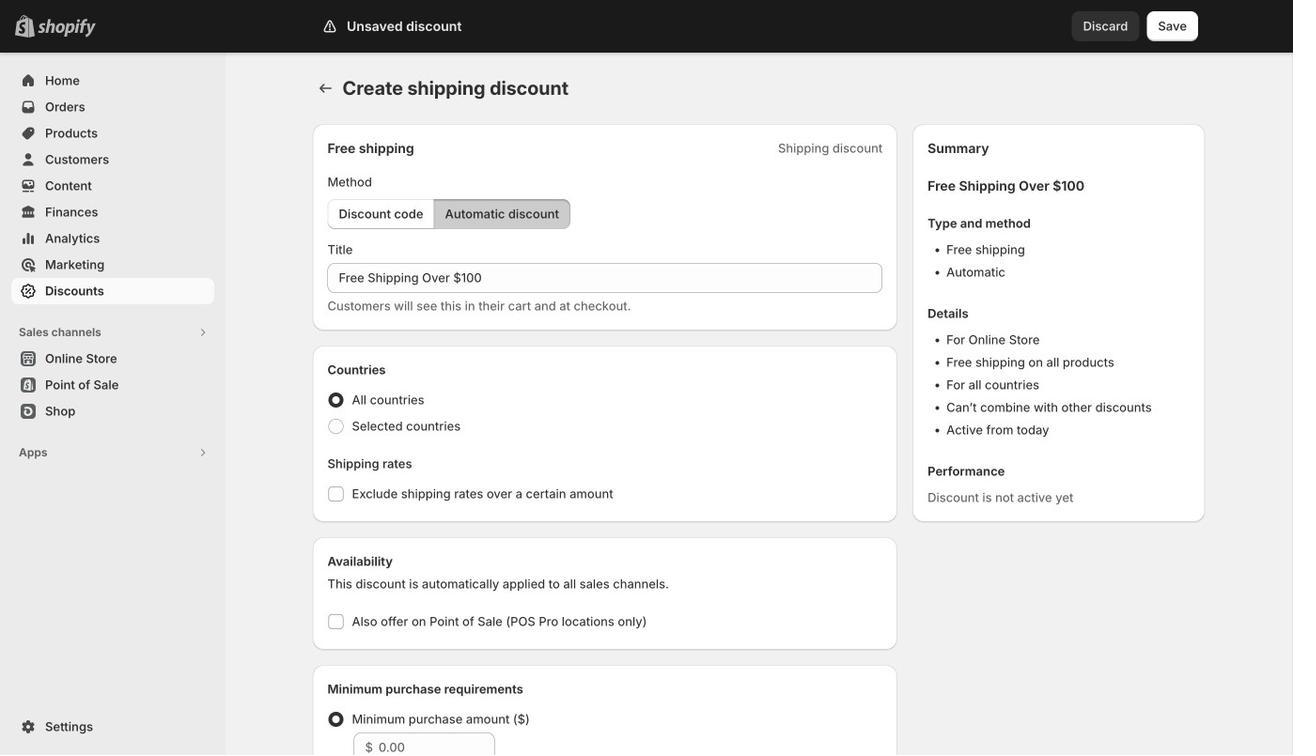 Task type: locate. For each thing, give the bounding box(es) containing it.
None text field
[[328, 263, 883, 293]]



Task type: describe. For each thing, give the bounding box(es) containing it.
shopify image
[[38, 19, 96, 37]]

0.00 text field
[[379, 733, 495, 756]]



Task type: vqa. For each thing, say whether or not it's contained in the screenshot.
Search countries TEXT BOX
no



